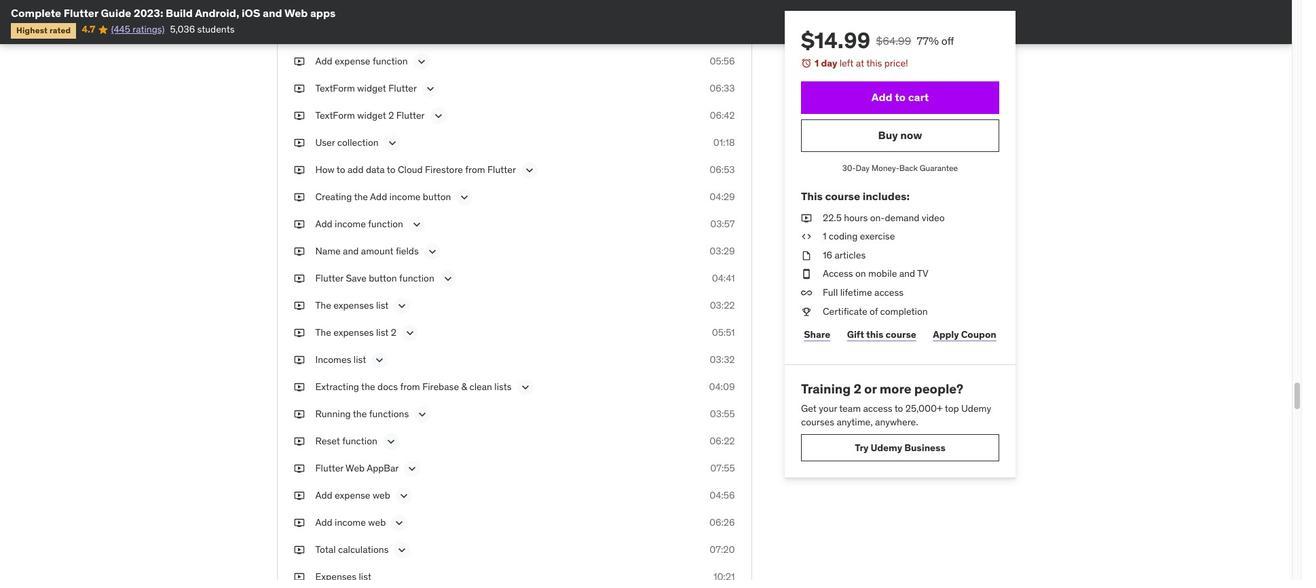 Task type: vqa. For each thing, say whether or not it's contained in the screenshot.


Task type: locate. For each thing, give the bounding box(es) containing it.
03:55
[[710, 408, 735, 420]]

lists
[[495, 381, 512, 393]]

$64.99
[[876, 34, 911, 48]]

0 vertical spatial the
[[354, 191, 368, 203]]

xsmall image left 'user'
[[294, 137, 305, 150]]

function
[[373, 55, 408, 67], [368, 218, 403, 230], [399, 272, 434, 285], [342, 435, 377, 448]]

0 horizontal spatial 1
[[814, 57, 819, 69]]

income down cloud
[[389, 191, 421, 203]]

show lecture description image for creating the add income button
[[458, 191, 471, 205]]

web
[[373, 490, 390, 502], [368, 517, 386, 529]]

1 for 1 coding exercise
[[823, 230, 826, 243]]

0 vertical spatial income
[[389, 191, 421, 203]]

udemy
[[961, 403, 991, 415], [870, 442, 902, 454]]

2023:
[[134, 6, 163, 20]]

names
[[352, 1, 380, 13]]

coupon
[[961, 328, 996, 341]]

xsmall image left 16
[[801, 249, 812, 262]]

udemy right top
[[961, 403, 991, 415]]

from right docs
[[400, 381, 420, 393]]

add up total
[[315, 517, 333, 529]]

04:09
[[709, 381, 735, 393]]

flutter up textform widget 2 flutter
[[389, 82, 417, 95]]

1 textform from the top
[[315, 82, 355, 95]]

apply
[[933, 328, 959, 341]]

0 horizontal spatial button
[[369, 272, 397, 285]]

1 horizontal spatial 1
[[823, 230, 826, 243]]

list for the expenses list
[[376, 300, 389, 312]]

$14.99
[[801, 26, 870, 54]]

show lecture description image for the expenses list 2
[[403, 327, 417, 340]]

this
[[866, 57, 882, 69], [866, 328, 883, 341]]

xsmall image left save
[[294, 272, 305, 286]]

user
[[315, 137, 335, 149]]

add
[[315, 55, 333, 67], [871, 90, 892, 104], [370, 191, 387, 203], [315, 218, 333, 230], [315, 490, 333, 502], [315, 517, 333, 529]]

1 vertical spatial expenses
[[334, 327, 374, 339]]

show lecture description image for add expense function
[[415, 55, 428, 69]]

more
[[879, 381, 911, 397]]

button
[[423, 191, 451, 203], [369, 272, 397, 285]]

add inside add to cart button
[[871, 90, 892, 104]]

$14.99 $64.99 77% off
[[801, 26, 954, 54]]

firestore
[[425, 164, 463, 176]]

the up the expenses list 2
[[315, 300, 331, 312]]

the left docs
[[361, 381, 375, 393]]

06:33
[[710, 82, 735, 95]]

the expenses list 2
[[315, 327, 396, 339]]

0 vertical spatial web
[[284, 6, 308, 20]]

1 vertical spatial the
[[361, 381, 375, 393]]

price!
[[884, 57, 908, 69]]

xsmall image left the expenses list 2
[[294, 327, 305, 340]]

variable
[[315, 1, 350, 13]]

16 articles
[[823, 249, 866, 261]]

list for the expenses list 2
[[376, 327, 389, 339]]

30-day money-back guarantee
[[842, 163, 958, 173]]

web up calculations
[[368, 517, 386, 529]]

to up anywhere.
[[894, 403, 903, 415]]

1 horizontal spatial from
[[465, 164, 485, 176]]

1 vertical spatial button
[[369, 272, 397, 285]]

the for the expenses list 2
[[315, 327, 331, 339]]

your
[[819, 403, 837, 415]]

xsmall image for textform widget 2 flutter
[[294, 109, 305, 123]]

5,036 students
[[170, 23, 235, 36]]

1 for 1 day left at this price!
[[814, 57, 819, 69]]

1 left coding
[[823, 230, 826, 243]]

0 vertical spatial access
[[874, 287, 904, 299]]

flutter left save
[[315, 272, 344, 285]]

1 vertical spatial course
[[885, 328, 916, 341]]

1 horizontal spatial udemy
[[961, 403, 991, 415]]

25,000+
[[905, 403, 943, 415]]

1 vertical spatial widget
[[357, 109, 386, 122]]

list down flutter save button function
[[376, 300, 389, 312]]

1 expenses from the top
[[334, 300, 374, 312]]

xsmall image left coding
[[801, 230, 812, 244]]

show lecture description image for incomes list
[[373, 354, 387, 368]]

try udemy business
[[855, 442, 945, 454]]

4.7
[[82, 23, 95, 36]]

list right incomes
[[354, 354, 366, 366]]

1 vertical spatial access
[[863, 403, 892, 415]]

complete
[[11, 6, 61, 20]]

income up total calculations
[[335, 517, 366, 529]]

web up add expense web
[[346, 463, 365, 475]]

the up incomes
[[315, 327, 331, 339]]

access down or
[[863, 403, 892, 415]]

from
[[465, 164, 485, 176], [400, 381, 420, 393]]

2 the from the top
[[315, 327, 331, 339]]

certificate of completion
[[823, 305, 928, 317]]

1 this from the top
[[866, 57, 882, 69]]

0 vertical spatial widget
[[357, 82, 386, 95]]

access
[[823, 268, 853, 280]]

show lecture description image
[[415, 55, 428, 69], [432, 109, 445, 123], [385, 137, 399, 150], [458, 191, 471, 205], [410, 218, 424, 232], [441, 272, 455, 286], [403, 327, 417, 340], [373, 354, 387, 368], [384, 435, 398, 449], [406, 463, 419, 476], [397, 490, 411, 503], [393, 517, 406, 530]]

coding
[[829, 230, 858, 243]]

button down firestore
[[423, 191, 451, 203]]

1 vertical spatial list
[[376, 327, 389, 339]]

expense
[[335, 55, 370, 67], [335, 490, 370, 502]]

access on mobile and tv
[[823, 268, 928, 280]]

add
[[348, 164, 364, 176]]

0 horizontal spatial course
[[825, 190, 860, 203]]

0 vertical spatial 1
[[814, 57, 819, 69]]

show lecture description image for user collection
[[385, 137, 399, 150]]

0 horizontal spatial web
[[284, 6, 308, 20]]

2 down textform widget flutter
[[389, 109, 394, 122]]

show lecture description image for total calculations
[[396, 544, 409, 558]]

1 vertical spatial udemy
[[870, 442, 902, 454]]

list down the expenses list
[[376, 327, 389, 339]]

the for creating
[[354, 191, 368, 203]]

2 vertical spatial the
[[353, 408, 367, 420]]

people?
[[914, 381, 963, 397]]

0 horizontal spatial from
[[400, 381, 420, 393]]

data
[[366, 164, 385, 176]]

the right running
[[353, 408, 367, 420]]

2 inside training 2 or more people? get your team access to 25,000+ top udemy courses anytime, anywhere.
[[853, 381, 861, 397]]

1 widget from the top
[[357, 82, 386, 95]]

expense up textform widget flutter
[[335, 55, 370, 67]]

1 vertical spatial expense
[[335, 490, 370, 502]]

1 vertical spatial income
[[335, 218, 366, 230]]

2 expense from the top
[[335, 490, 370, 502]]

textform widget flutter
[[315, 82, 417, 95]]

this right gift
[[866, 328, 883, 341]]

textform for textform widget flutter
[[315, 82, 355, 95]]

1 vertical spatial from
[[400, 381, 420, 393]]

2 up docs
[[391, 327, 396, 339]]

xsmall image left total
[[294, 544, 305, 557]]

add up add income web
[[315, 490, 333, 502]]

expense for function
[[335, 55, 370, 67]]

1 vertical spatial 1
[[823, 230, 826, 243]]

0 vertical spatial list
[[376, 300, 389, 312]]

xsmall image for incomes list
[[294, 354, 305, 367]]

2 textform from the top
[[315, 109, 355, 122]]

and
[[382, 1, 398, 13], [263, 6, 282, 20], [343, 245, 359, 258], [899, 268, 915, 280]]

xsmall image for add expense function
[[294, 55, 305, 68]]

2 expenses from the top
[[334, 327, 374, 339]]

xsmall image for the expenses list
[[294, 300, 305, 313]]

xsmall image up share
[[801, 305, 812, 319]]

1 vertical spatial web
[[346, 463, 365, 475]]

add down apps
[[315, 55, 333, 67]]

xsmall image
[[294, 1, 305, 14], [294, 55, 305, 68], [294, 82, 305, 96], [294, 109, 305, 123], [294, 191, 305, 204], [801, 268, 812, 281], [801, 287, 812, 300], [294, 300, 305, 313], [294, 354, 305, 367], [294, 381, 305, 394], [294, 408, 305, 422], [294, 463, 305, 476], [294, 490, 305, 503], [294, 517, 305, 530], [294, 571, 305, 581]]

variable names and divider
[[315, 1, 429, 13]]

add for add expense web
[[315, 490, 333, 502]]

textform up 'user'
[[315, 109, 355, 122]]

completion
[[880, 305, 928, 317]]

1 horizontal spatial button
[[423, 191, 451, 203]]

and right ios
[[263, 6, 282, 20]]

udemy right try
[[870, 442, 902, 454]]

function up textform widget flutter
[[373, 55, 408, 67]]

to inside button
[[895, 90, 906, 104]]

flutter
[[64, 6, 98, 20], [389, 82, 417, 95], [396, 109, 425, 122], [488, 164, 516, 176], [315, 272, 344, 285], [315, 463, 344, 475]]

show lecture description image
[[424, 82, 437, 96], [523, 164, 536, 177], [426, 245, 439, 259], [395, 300, 409, 313], [519, 381, 532, 395], [416, 408, 429, 422], [396, 544, 409, 558]]

user collection
[[315, 137, 379, 149]]

widget down textform widget flutter
[[357, 109, 386, 122]]

this right at
[[866, 57, 882, 69]]

05:51
[[712, 327, 735, 339]]

team
[[839, 403, 861, 415]]

course up 22.5
[[825, 190, 860, 203]]

xsmall image left add income function at the top
[[294, 218, 305, 231]]

05:56
[[710, 55, 735, 67]]

expenses up the expenses list 2
[[334, 300, 374, 312]]

show lecture description image for running the functions
[[416, 408, 429, 422]]

1 vertical spatial textform
[[315, 109, 355, 122]]

xsmall image left how
[[294, 164, 305, 177]]

rated
[[50, 25, 71, 36]]

1 day left at this price!
[[814, 57, 908, 69]]

xsmall image left reset on the left of the page
[[294, 435, 305, 449]]

1 vertical spatial the
[[315, 327, 331, 339]]

income down creating
[[335, 218, 366, 230]]

0 vertical spatial textform
[[315, 82, 355, 95]]

1 coding exercise
[[823, 230, 895, 243]]

firebase
[[422, 381, 459, 393]]

to left cart
[[895, 90, 906, 104]]

web down appbar
[[373, 490, 390, 502]]

1 right the alarm image
[[814, 57, 819, 69]]

0 vertical spatial udemy
[[961, 403, 991, 415]]

add up name
[[315, 218, 333, 230]]

expense up add income web
[[335, 490, 370, 502]]

2
[[389, 109, 394, 122], [391, 327, 396, 339], [853, 381, 861, 397]]

amount
[[361, 245, 394, 258]]

2 widget from the top
[[357, 109, 386, 122]]

xsmall image
[[294, 137, 305, 150], [294, 164, 305, 177], [801, 212, 812, 225], [294, 218, 305, 231], [801, 230, 812, 244], [294, 245, 305, 259], [801, 249, 812, 262], [294, 272, 305, 286], [801, 305, 812, 319], [294, 327, 305, 340], [294, 435, 305, 449], [294, 544, 305, 557]]

web left apps
[[284, 6, 308, 20]]

textform
[[315, 82, 355, 95], [315, 109, 355, 122]]

expenses
[[334, 300, 374, 312], [334, 327, 374, 339]]

from right firestore
[[465, 164, 485, 176]]

top
[[945, 403, 959, 415]]

widget for 2
[[357, 109, 386, 122]]

buy now button
[[801, 119, 999, 152]]

0 vertical spatial web
[[373, 490, 390, 502]]

guide
[[101, 6, 131, 20]]

web
[[284, 6, 308, 20], [346, 463, 365, 475]]

this
[[801, 190, 823, 203]]

expenses down the expenses list
[[334, 327, 374, 339]]

xsmall image left name
[[294, 245, 305, 259]]

xsmall image for extracting the docs from firebase & clean lists
[[294, 381, 305, 394]]

add left cart
[[871, 90, 892, 104]]

2 vertical spatial 2
[[853, 381, 861, 397]]

0 vertical spatial expense
[[335, 55, 370, 67]]

1 expense from the top
[[335, 55, 370, 67]]

textform down add expense function
[[315, 82, 355, 95]]

the for running
[[353, 408, 367, 420]]

apply coupon button
[[930, 321, 999, 348]]

show lecture description image for how to add data to cloud firestore from flutter
[[523, 164, 536, 177]]

0 vertical spatial the
[[315, 300, 331, 312]]

button right save
[[369, 272, 397, 285]]

1 horizontal spatial web
[[346, 463, 365, 475]]

the
[[315, 300, 331, 312], [315, 327, 331, 339]]

share button
[[801, 321, 833, 348]]

to left add
[[337, 164, 345, 176]]

0 vertical spatial expenses
[[334, 300, 374, 312]]

course down completion
[[885, 328, 916, 341]]

widget up textform widget 2 flutter
[[357, 82, 386, 95]]

2 left or
[[853, 381, 861, 397]]

1 vertical spatial this
[[866, 328, 883, 341]]

show lecture description image for extracting the docs from firebase & clean lists
[[519, 381, 532, 395]]

how
[[315, 164, 335, 176]]

income
[[389, 191, 421, 203], [335, 218, 366, 230], [335, 517, 366, 529]]

access down mobile
[[874, 287, 904, 299]]

1 the from the top
[[315, 300, 331, 312]]

the up add income function at the top
[[354, 191, 368, 203]]

highest
[[16, 25, 48, 36]]

add for add to cart
[[871, 90, 892, 104]]

0 vertical spatial this
[[866, 57, 882, 69]]

1 vertical spatial web
[[368, 517, 386, 529]]

widget
[[357, 82, 386, 95], [357, 109, 386, 122]]

course
[[825, 190, 860, 203], [885, 328, 916, 341]]

2 vertical spatial income
[[335, 517, 366, 529]]



Task type: describe. For each thing, give the bounding box(es) containing it.
1 horizontal spatial course
[[885, 328, 916, 341]]

16
[[823, 249, 832, 261]]

03:32
[[710, 354, 735, 366]]

gift
[[847, 328, 864, 341]]

tv
[[917, 268, 928, 280]]

on-
[[870, 212, 885, 224]]

06:42
[[710, 109, 735, 122]]

03:22
[[710, 300, 735, 312]]

07:20
[[710, 544, 735, 556]]

flutter web appbar
[[315, 463, 399, 475]]

includes:
[[862, 190, 910, 203]]

reset
[[315, 435, 340, 448]]

xsmall image for textform widget flutter
[[294, 82, 305, 96]]

now
[[900, 128, 922, 142]]

access inside training 2 or more people? get your team access to 25,000+ top udemy courses anytime, anywhere.
[[863, 403, 892, 415]]

off
[[941, 34, 954, 48]]

show lecture description image for add expense web
[[397, 490, 411, 503]]

the for the expenses list
[[315, 300, 331, 312]]

cloud
[[398, 164, 423, 176]]

function down 'running the functions'
[[342, 435, 377, 448]]

xsmall image for add expense web
[[294, 490, 305, 503]]

android,
[[195, 6, 239, 20]]

04:41
[[712, 272, 735, 285]]

add for add income web
[[315, 517, 333, 529]]

ios
[[242, 6, 260, 20]]

left
[[839, 57, 853, 69]]

to right data
[[387, 164, 396, 176]]

and left 'tv'
[[899, 268, 915, 280]]

add income web
[[315, 517, 386, 529]]

creating the add income button
[[315, 191, 451, 203]]

06:22
[[710, 435, 735, 448]]

alarm image
[[801, 58, 812, 69]]

fields
[[396, 245, 419, 258]]

to inside training 2 or more people? get your team access to 25,000+ top udemy courses anytime, anywhere.
[[894, 403, 903, 415]]

apply coupon
[[933, 328, 996, 341]]

flutter save button function
[[315, 272, 434, 285]]

at
[[856, 57, 864, 69]]

day
[[856, 163, 870, 173]]

incomes list
[[315, 354, 366, 366]]

total
[[315, 544, 336, 556]]

collection
[[337, 137, 379, 149]]

widget for flutter
[[357, 82, 386, 95]]

the for extracting
[[361, 381, 375, 393]]

students
[[197, 23, 235, 36]]

income for web
[[335, 517, 366, 529]]

ratings)
[[133, 23, 165, 36]]

udemy inside training 2 or more people? get your team access to 25,000+ top udemy courses anytime, anywhere.
[[961, 403, 991, 415]]

anywhere.
[[875, 416, 918, 428]]

add to cart button
[[801, 81, 999, 114]]

show lecture description image for the expenses list
[[395, 300, 409, 313]]

share
[[804, 328, 830, 341]]

and right name
[[343, 245, 359, 258]]

day
[[821, 57, 837, 69]]

clean
[[470, 381, 492, 393]]

xsmall image for running the functions
[[294, 408, 305, 422]]

0 vertical spatial 2
[[389, 109, 394, 122]]

function down creating the add income button
[[368, 218, 403, 230]]

textform for textform widget 2 flutter
[[315, 109, 355, 122]]

0 vertical spatial from
[[465, 164, 485, 176]]

lifetime
[[840, 287, 872, 299]]

1 vertical spatial 2
[[391, 327, 396, 339]]

full
[[823, 287, 838, 299]]

5,036
[[170, 23, 195, 36]]

04:56
[[710, 490, 735, 502]]

extracting
[[315, 381, 359, 393]]

0 vertical spatial button
[[423, 191, 451, 203]]

xsmall image for flutter web appbar
[[294, 463, 305, 476]]

cart
[[908, 90, 929, 104]]

money-
[[872, 163, 899, 173]]

add expense function
[[315, 55, 408, 67]]

show lecture description image for textform widget flutter
[[424, 82, 437, 96]]

income for function
[[335, 218, 366, 230]]

flutter right firestore
[[488, 164, 516, 176]]

flutter up "4.7"
[[64, 6, 98, 20]]

full lifetime access
[[823, 287, 904, 299]]

xsmall image down this
[[801, 212, 812, 225]]

06:53
[[710, 164, 735, 176]]

xsmall image for add income web
[[294, 517, 305, 530]]

buy
[[878, 128, 898, 142]]

show lecture description image for flutter save button function
[[441, 272, 455, 286]]

show lecture description image for name and amount fields
[[426, 245, 439, 259]]

demand
[[885, 212, 919, 224]]

30-
[[842, 163, 856, 173]]

add for add expense function
[[315, 55, 333, 67]]

try
[[855, 442, 868, 454]]

add to cart
[[871, 90, 929, 104]]

flutter down reset on the left of the page
[[315, 463, 344, 475]]

and right the names
[[382, 1, 398, 13]]

2 vertical spatial list
[[354, 354, 366, 366]]

functions
[[369, 408, 409, 420]]

expenses for the expenses list 2
[[334, 327, 374, 339]]

show lecture description image for textform widget 2 flutter
[[432, 109, 445, 123]]

expenses for the expenses list
[[334, 300, 374, 312]]

(445 ratings)
[[111, 23, 165, 36]]

expense for web
[[335, 490, 370, 502]]

training 2 or more people? get your team access to 25,000+ top udemy courses anytime, anywhere.
[[801, 381, 991, 428]]

web for add expense web
[[373, 490, 390, 502]]

add income function
[[315, 218, 403, 230]]

apps
[[310, 6, 336, 20]]

add expense web
[[315, 490, 390, 502]]

creating
[[315, 191, 352, 203]]

get
[[801, 403, 816, 415]]

total calculations
[[315, 544, 389, 556]]

incomes
[[315, 354, 351, 366]]

22.5 hours on-demand video
[[823, 212, 945, 224]]

2 this from the top
[[866, 328, 883, 341]]

gift this course
[[847, 328, 916, 341]]

back
[[899, 163, 918, 173]]

flutter down textform widget flutter
[[396, 109, 425, 122]]

(445
[[111, 23, 130, 36]]

04:29
[[710, 191, 735, 203]]

reset function
[[315, 435, 377, 448]]

anytime,
[[837, 416, 873, 428]]

03:57
[[710, 218, 735, 230]]

exercise
[[860, 230, 895, 243]]

name and amount fields
[[315, 245, 419, 258]]

running
[[315, 408, 351, 420]]

highest rated
[[16, 25, 71, 36]]

mobile
[[868, 268, 897, 280]]

show lecture description image for add income function
[[410, 218, 424, 232]]

xsmall image for creating the add income button
[[294, 191, 305, 204]]

function down fields
[[399, 272, 434, 285]]

gift this course link
[[844, 321, 919, 348]]

&
[[461, 381, 467, 393]]

build
[[166, 6, 193, 20]]

web for add income web
[[368, 517, 386, 529]]

show lecture description image for flutter web appbar
[[406, 463, 419, 476]]

show lecture description image for reset function
[[384, 435, 398, 449]]

on
[[855, 268, 866, 280]]

calculations
[[338, 544, 389, 556]]

add down data
[[370, 191, 387, 203]]

show lecture description image for add income web
[[393, 517, 406, 530]]

0 horizontal spatial udemy
[[870, 442, 902, 454]]

appbar
[[367, 463, 399, 475]]

0 vertical spatial course
[[825, 190, 860, 203]]

how to add data to cloud firestore from flutter
[[315, 164, 516, 176]]

77%
[[917, 34, 939, 48]]

add for add income function
[[315, 218, 333, 230]]



